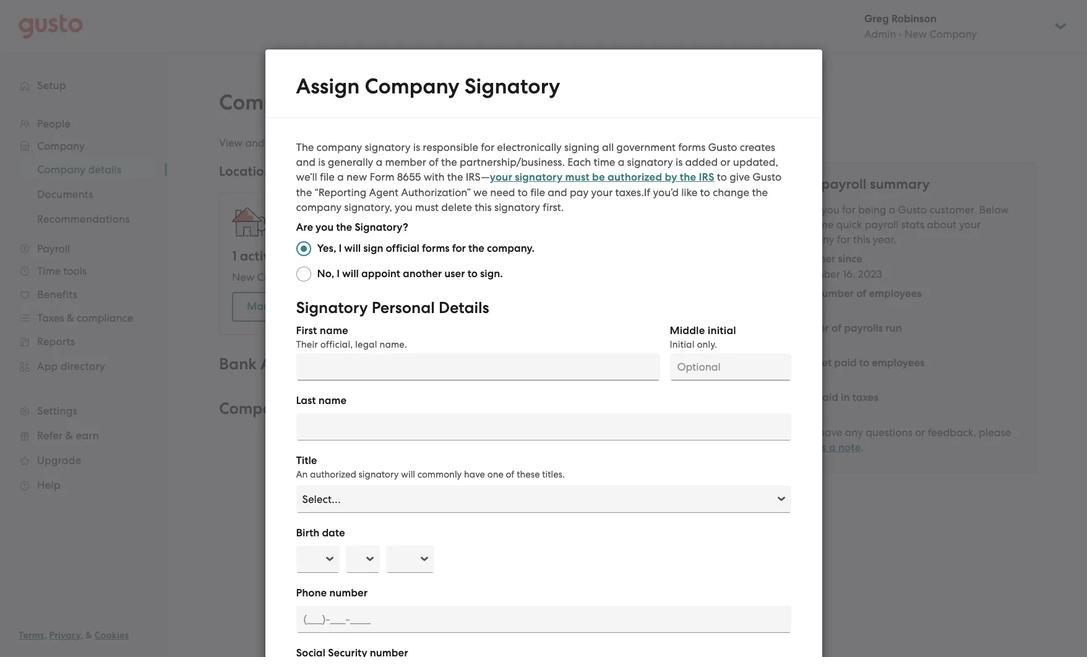 Task type: locate. For each thing, give the bounding box(es) containing it.
run
[[886, 322, 903, 335]]

if inside if you'd like to change the company signatory, you must delete this signatory first.
[[644, 186, 651, 199]]

0 vertical spatial employees
[[870, 287, 922, 300]]

1 vertical spatial if
[[789, 427, 796, 439]]

these
[[517, 469, 540, 480]]

you right are
[[316, 221, 334, 234]]

, left the &
[[81, 630, 83, 641]]

employees down run
[[873, 357, 925, 370]]

total down november
[[789, 287, 814, 300]]

the down responsible
[[441, 156, 457, 168]]

1 vertical spatial i
[[337, 267, 340, 280]]

0 vertical spatial details
[[319, 90, 386, 115]]

1 horizontal spatial gusto
[[753, 171, 782, 183]]

or right the questions
[[916, 427, 926, 439]]

signatory up the title
[[294, 399, 366, 419]]

list
[[789, 252, 1023, 420]]

1 vertical spatial this
[[854, 233, 871, 246]]

forms up added
[[679, 141, 706, 154]]

for
[[535, 137, 548, 149], [481, 141, 495, 154], [843, 204, 856, 216], [838, 233, 851, 246], [452, 242, 466, 255]]

1 vertical spatial location
[[414, 271, 453, 284]]

must down the "authorization""
[[415, 201, 439, 214]]

have up send us a note link
[[819, 427, 843, 439]]

phone
[[296, 587, 327, 600]]

2 horizontal spatial gusto
[[899, 204, 928, 216]]

1 horizontal spatial details
[[439, 298, 490, 318]]

paid inside total net paid to employees $0.00
[[835, 357, 857, 370]]

middle initial initial only.
[[670, 324, 737, 350]]

new company has 1 active company location in 1 state
[[232, 271, 498, 284]]

the inside if you'd like to change the company signatory, you must delete this signatory first.
[[753, 186, 768, 199]]

authorized up taxes.
[[608, 171, 663, 184]]

company inside if you'd like to change the company signatory, you must delete this signatory first.
[[296, 201, 342, 214]]

i right the yes,
[[339, 242, 342, 255]]

1 vertical spatial number
[[330, 587, 368, 600]]

if left you'd
[[644, 186, 651, 199]]

1 vertical spatial paid
[[816, 391, 839, 404]]

is down the business
[[318, 156, 325, 168]]

user
[[445, 267, 465, 280]]

company down some
[[789, 233, 835, 246]]

1 horizontal spatial active
[[334, 271, 363, 284]]

0 horizontal spatial or
[[721, 156, 731, 168]]

0 vertical spatial forms
[[679, 141, 706, 154]]

company up are
[[296, 201, 342, 214]]

home image
[[19, 14, 83, 39]]

payroll up being on the top right
[[822, 176, 867, 193]]

paid down net on the right of the page
[[816, 391, 839, 404]]

signatory personal details
[[296, 298, 490, 318]]

about
[[928, 219, 957, 231]]

1 vertical spatial will
[[342, 267, 359, 280]]

number for total
[[816, 287, 855, 300]]

net
[[816, 357, 832, 370]]

november
[[789, 268, 841, 280]]

if inside if you have any questions or feedback, please send us a note .
[[789, 427, 796, 439]]

1 vertical spatial employees
[[873, 357, 925, 370]]

signatory
[[465, 74, 561, 99], [296, 298, 368, 318], [294, 399, 366, 419], [323, 425, 370, 438]]

gusto up added
[[709, 141, 738, 154]]

file up first.
[[531, 186, 546, 199]]

company up first name their official, legal name.
[[317, 300, 364, 313]]

last name
[[296, 394, 347, 407]]

is up member at top left
[[413, 141, 420, 154]]

you for thank you for being a gusto customer. below are some quick payroll stats about your company for this year.
[[822, 204, 840, 216]]

company details
[[219, 90, 386, 115]]

0 vertical spatial file
[[320, 171, 335, 183]]

document
[[265, 50, 823, 658]]

name right last at the bottom
[[319, 394, 347, 407]]

a inside if you have any questions or feedback, please send us a note .
[[829, 441, 836, 454]]

of up with
[[429, 156, 439, 168]]

1 horizontal spatial in
[[841, 391, 850, 404]]

to down irs
[[701, 186, 711, 199]]

forms
[[679, 141, 706, 154], [422, 242, 450, 255]]

employees inside total net paid to employees $0.00
[[873, 357, 925, 370]]

1 horizontal spatial edit
[[739, 425, 758, 438]]

"reporting
[[315, 186, 367, 199]]

are you the signatory?
[[296, 221, 409, 234]]

3 total from the top
[[789, 391, 814, 404]]

must inside if you'd like to change the company signatory, you must delete this signatory first.
[[415, 201, 439, 214]]

total inside total net paid to employees $0.00
[[789, 357, 814, 370]]

i for yes,
[[339, 242, 342, 255]]

2 vertical spatial will
[[401, 469, 415, 480]]

company up locations
[[366, 271, 411, 284]]

company up generally
[[317, 141, 362, 154]]

will left commonly
[[401, 469, 415, 480]]

paid
[[835, 357, 857, 370], [816, 391, 839, 404]]

edit button
[[725, 425, 758, 440]]

0 vertical spatial if
[[644, 186, 651, 199]]

0 horizontal spatial must
[[415, 201, 439, 214]]

official
[[386, 242, 420, 255]]

1 horizontal spatial file
[[531, 186, 546, 199]]

payroll inside thank you for being a gusto customer. below are some quick payroll stats about your company for this year.
[[865, 219, 899, 231]]

like
[[682, 186, 698, 199]]

0 vertical spatial name
[[320, 324, 349, 337]]

0 vertical spatial total
[[789, 287, 814, 300]]

company signatory down accounts
[[219, 399, 366, 419]]

1 vertical spatial edit
[[739, 425, 758, 438]]

1 horizontal spatial ,
[[81, 630, 83, 641]]

1
[[232, 248, 237, 264], [327, 271, 331, 284], [468, 271, 471, 284]]

for down 'quick'
[[838, 233, 851, 246]]

0 horizontal spatial authorized
[[310, 469, 357, 480]]

quick
[[837, 219, 863, 231]]

we'll
[[296, 171, 317, 183]]

2 horizontal spatial is
[[676, 156, 683, 168]]

the right change
[[753, 186, 768, 199]]

signatory,
[[344, 201, 392, 214]]

1 vertical spatial total
[[789, 357, 814, 370]]

you up some
[[822, 204, 840, 216]]

the up the yes,
[[336, 221, 352, 234]]

below
[[980, 204, 1010, 216]]

1 vertical spatial authorized
[[310, 469, 357, 480]]

company up manage
[[257, 271, 305, 284]]

number inside document
[[330, 587, 368, 600]]

forms up another
[[422, 242, 450, 255]]

0 horizontal spatial this
[[475, 201, 492, 214]]

0 vertical spatial location
[[341, 248, 392, 264]]

total up send
[[789, 391, 814, 404]]

1 vertical spatial file
[[531, 186, 546, 199]]

1 horizontal spatial must
[[566, 171, 590, 184]]

0 vertical spatial i
[[339, 242, 342, 255]]

0 vertical spatial gusto
[[709, 141, 738, 154]]

send
[[789, 441, 813, 454]]

0 horizontal spatial edit
[[267, 137, 286, 149]]

Middle initial field
[[670, 354, 792, 381]]

this down we
[[475, 201, 492, 214]]

commonly
[[418, 469, 462, 480]]

1 vertical spatial details
[[439, 298, 490, 318]]

authorized down the title
[[310, 469, 357, 480]]

, left privacy link
[[44, 630, 47, 641]]

details down user
[[439, 298, 490, 318]]

you up send
[[799, 427, 816, 439]]

and down the
[[296, 156, 316, 168]]

file up "reporting
[[320, 171, 335, 183]]

of right "one" on the left of the page
[[506, 469, 515, 480]]

some
[[808, 219, 834, 231]]

and
[[245, 137, 265, 149], [590, 137, 609, 149], [296, 156, 316, 168], [548, 186, 568, 199]]

1 vertical spatial have
[[464, 469, 485, 480]]

any
[[846, 427, 864, 439]]

stats
[[902, 219, 925, 231]]

if up send
[[789, 427, 796, 439]]

1 vertical spatial must
[[415, 201, 439, 214]]

have
[[819, 427, 843, 439], [464, 469, 485, 480]]

total for total net paid to employees $0.00
[[789, 357, 814, 370]]

total inside total paid in taxes $0.00
[[789, 391, 814, 404]]

0 vertical spatial will
[[344, 242, 361, 255]]

number of payrolls run
[[789, 322, 903, 335]]

active up new
[[240, 248, 278, 264]]

1 vertical spatial name
[[319, 394, 347, 407]]

0 horizontal spatial have
[[464, 469, 485, 480]]

or up give
[[721, 156, 731, 168]]

an
[[296, 469, 308, 480]]

No, I will appoint another user to sign. radio
[[296, 267, 311, 282]]

no, i will appoint another user to sign.
[[317, 267, 503, 280]]

you inside if you have any questions or feedback, please send us a note .
[[799, 427, 816, 439]]

0 horizontal spatial ,
[[44, 630, 47, 641]]

name.
[[380, 339, 407, 350]]

locations,
[[357, 137, 404, 149]]

irs—
[[466, 171, 490, 183]]

locations
[[366, 300, 412, 313]]

&
[[85, 630, 92, 641]]

if
[[644, 186, 651, 199], [789, 427, 796, 439]]

payrolls
[[845, 322, 884, 335]]

1 vertical spatial payroll
[[865, 219, 899, 231]]

1 horizontal spatial or
[[916, 427, 926, 439]]

gusto inside to give gusto the "reporting agent authorization" we need to file and pay your taxes.
[[753, 171, 782, 183]]

0 horizontal spatial file
[[320, 171, 335, 183]]

0 horizontal spatial if
[[644, 186, 651, 199]]

to down payrolls
[[860, 357, 870, 370]]

year.
[[873, 233, 897, 246]]

in left taxes
[[841, 391, 850, 404]]

0 vertical spatial $0.00
[[789, 372, 818, 384]]

no,
[[317, 267, 334, 280]]

for up partnership/business.
[[481, 141, 495, 154]]

signatory left commonly
[[359, 469, 399, 480]]

1 horizontal spatial this
[[854, 233, 871, 246]]

the inside to give gusto the "reporting agent authorization" we need to file and pay your taxes.
[[296, 186, 312, 199]]

1 horizontal spatial if
[[789, 427, 796, 439]]

cookies button
[[95, 628, 129, 643]]

your down customer.
[[960, 219, 981, 231]]

1 vertical spatial or
[[916, 427, 926, 439]]

to inside total net paid to employees $0.00
[[860, 357, 870, 370]]

will right no,
[[342, 267, 359, 280]]

0 vertical spatial or
[[721, 156, 731, 168]]

in left state
[[456, 271, 465, 284]]

company up the title
[[273, 425, 320, 438]]

1 horizontal spatial forms
[[679, 141, 706, 154]]

Last name text field
[[296, 414, 792, 441]]

name inside first name their official, legal name.
[[320, 324, 349, 337]]

a inside thank you for being a gusto customer. below are some quick payroll stats about your company for this year.
[[889, 204, 896, 216]]

active up manage your company locations link
[[334, 271, 363, 284]]

1 right user
[[468, 271, 471, 284]]

0 vertical spatial in
[[456, 271, 465, 284]]

1 horizontal spatial have
[[819, 427, 843, 439]]

0 horizontal spatial in
[[456, 271, 465, 284]]

0 vertical spatial edit
[[267, 137, 286, 149]]

1 vertical spatial active
[[334, 271, 363, 284]]

paid inside total paid in taxes $0.00
[[816, 391, 839, 404]]

1 total from the top
[[789, 287, 814, 300]]

1 vertical spatial forms
[[422, 242, 450, 255]]

0 vertical spatial have
[[819, 427, 843, 439]]

account menu element
[[849, 0, 1069, 53]]

1 vertical spatial in
[[841, 391, 850, 404]]

signatory down the "government"
[[628, 156, 674, 168]]

1 horizontal spatial location
[[414, 271, 453, 284]]

1 horizontal spatial number
[[816, 287, 855, 300]]

the down we'll
[[296, 186, 312, 199]]

file inside to give gusto the "reporting agent authorization" we need to file and pay your taxes.
[[531, 186, 546, 199]]

first
[[296, 324, 317, 337]]

2 vertical spatial gusto
[[899, 204, 928, 216]]

number
[[816, 287, 855, 300], [330, 587, 368, 600]]

customer
[[789, 253, 836, 266]]

questions
[[866, 427, 913, 439]]

electronically
[[497, 141, 562, 154]]

2 total from the top
[[789, 357, 814, 370]]

1 vertical spatial gusto
[[753, 171, 782, 183]]

0 horizontal spatial number
[[330, 587, 368, 600]]

you down agent
[[395, 201, 413, 214]]

member
[[385, 156, 426, 168]]

name up official,
[[320, 324, 349, 337]]

total net paid to employees $0.00
[[789, 357, 925, 384]]

gusto up stats
[[899, 204, 928, 216]]

if you'd like to change the company signatory, you must delete this signatory first.
[[296, 186, 768, 214]]

0 horizontal spatial gusto
[[709, 141, 738, 154]]

must up pay
[[566, 171, 590, 184]]

of inside the company signatory is responsible for electronically signing all government forms gusto creates and is generally a member of the partnership/business. each time a signatory is added or updated, we'll file a new form 8655 with the irs—
[[429, 156, 439, 168]]

feedback,
[[928, 427, 977, 439]]

,
[[44, 630, 47, 641], [81, 630, 83, 641]]

$0.00 up send
[[789, 407, 818, 419]]

company up connected
[[365, 74, 460, 99]]

and right view
[[245, 137, 265, 149]]

$0.00 down net on the right of the page
[[789, 372, 818, 384]]

2 vertical spatial total
[[789, 391, 814, 404]]

1 up new
[[232, 248, 237, 264]]

signatory up member at top left
[[365, 141, 411, 154]]

have inside title an authorized signatory will commonly have one of these titles.
[[464, 469, 485, 480]]

gusto down updated, at the top right of the page
[[753, 171, 782, 183]]

with
[[424, 171, 445, 183]]

being
[[859, 204, 887, 216]]

yes, i will sign official forms for the company.
[[317, 242, 535, 255]]

the up sign.
[[469, 242, 485, 255]]

0 vertical spatial authorized
[[608, 171, 663, 184]]

employees down 2023
[[870, 287, 922, 300]]

for up 'quick'
[[843, 204, 856, 216]]

assign
[[296, 74, 360, 99]]

1 vertical spatial $0.00
[[789, 407, 818, 419]]

i
[[339, 242, 342, 255], [337, 267, 340, 280]]

First name field
[[296, 354, 660, 381]]

1 $0.00 from the top
[[789, 372, 818, 384]]

signatory up accounts
[[465, 74, 561, 99]]

0 horizontal spatial active
[[240, 248, 278, 264]]

company inside the company signatory is responsible for electronically signing all government forms gusto creates and is generally a member of the partnership/business. each time a signatory is added or updated, we'll file a new form 8655 with the irs—
[[317, 141, 362, 154]]

terms
[[19, 630, 44, 641]]

have left "one" on the left of the page
[[464, 469, 485, 480]]

details up the business
[[319, 90, 386, 115]]

send us a note link
[[789, 441, 862, 454]]

0 vertical spatial active
[[240, 248, 278, 264]]

signatory down need
[[495, 201, 541, 214]]

company signatory down last name
[[273, 425, 370, 438]]

to right user
[[468, 267, 478, 280]]

bank accounts
[[219, 355, 327, 374]]

1 horizontal spatial authorized
[[608, 171, 663, 184]]

last
[[296, 394, 316, 407]]

payroll up year.
[[865, 219, 899, 231]]

signatory
[[365, 141, 411, 154], [628, 156, 674, 168], [515, 171, 563, 184], [495, 201, 541, 214], [359, 469, 399, 480]]

a right us
[[829, 441, 836, 454]]

0 vertical spatial number
[[816, 287, 855, 300]]

number down 16,
[[816, 287, 855, 300]]

legal
[[355, 339, 377, 350]]

location up new company has 1 active company location in 1 state
[[341, 248, 392, 264]]

company up view
[[219, 90, 314, 115]]

to right irs
[[717, 171, 727, 183]]

0 vertical spatial paid
[[835, 357, 857, 370]]

i right no,
[[337, 267, 340, 280]]

company up no, i will appoint another user to sign. option
[[281, 248, 338, 264]]

responsible
[[423, 141, 479, 154]]

2 $0.00 from the top
[[789, 407, 818, 419]]

to
[[717, 171, 727, 183], [518, 186, 528, 199], [701, 186, 711, 199], [468, 267, 478, 280], [860, 357, 870, 370]]

0 vertical spatial this
[[475, 201, 492, 214]]

signatories.
[[660, 137, 716, 149]]

1 vertical spatial company signatory
[[273, 425, 370, 438]]

employees
[[870, 287, 922, 300], [873, 357, 925, 370]]

document containing assign
[[265, 50, 823, 658]]

1 right has on the left of the page
[[327, 271, 331, 284]]

you inside thank you for being a gusto customer. below are some quick payroll stats about your company for this year.
[[822, 204, 840, 216]]

$0.00 inside total net paid to employees $0.00
[[789, 372, 818, 384]]

name for last
[[319, 394, 347, 407]]

cookies
[[95, 630, 129, 641]]



Task type: describe. For each thing, give the bounding box(es) containing it.
a up "reporting
[[338, 171, 344, 183]]

partnership/business.
[[460, 156, 565, 168]]

please
[[980, 427, 1012, 439]]

signatory up first
[[296, 298, 368, 318]]

company inside document
[[365, 74, 460, 99]]

0 vertical spatial company signatory
[[219, 399, 366, 419]]

total for total paid in taxes $0.00
[[789, 391, 814, 404]]

signatory?
[[355, 221, 409, 234]]

customer.
[[930, 204, 977, 216]]

number for phone
[[330, 587, 368, 600]]

signatory inside if you'd like to change the company signatory, you must delete this signatory first.
[[495, 201, 541, 214]]

name for first
[[320, 324, 349, 337]]

your up need
[[490, 171, 513, 184]]

us
[[816, 441, 827, 454]]

of left payrolls
[[832, 322, 842, 335]]

change
[[713, 186, 750, 199]]

to right need
[[518, 186, 528, 199]]

connected
[[406, 137, 458, 149]]

to give gusto the "reporting agent authorization" we need to file and pay your taxes.
[[296, 171, 782, 199]]

list containing customer since
[[789, 252, 1023, 420]]

0 horizontal spatial details
[[319, 90, 386, 115]]

need
[[491, 186, 515, 199]]

another
[[403, 267, 442, 280]]

customer since november 16, 2023
[[789, 253, 883, 280]]

0 horizontal spatial forms
[[422, 242, 450, 255]]

yes,
[[317, 242, 336, 255]]

sign.
[[481, 267, 503, 280]]

a right time
[[618, 156, 625, 168]]

0 horizontal spatial 1
[[232, 248, 237, 264]]

i for no,
[[337, 267, 340, 280]]

first.
[[543, 201, 564, 214]]

this inside thank you for being a gusto customer. below are some quick payroll stats about your company for this year.
[[854, 233, 871, 246]]

and inside the company signatory is responsible for electronically signing all government forms gusto creates and is generally a member of the partnership/business. each time a signatory is added or updated, we'll file a new form 8655 with the irs—
[[296, 156, 316, 168]]

updated,
[[734, 156, 779, 168]]

your
[[789, 176, 819, 193]]

you inside if you'd like to change the company signatory, you must delete this signatory first.
[[395, 201, 413, 214]]

official,
[[321, 339, 353, 350]]

signatory up if you'd like to change the company signatory, you must delete this signatory first.
[[515, 171, 563, 184]]

you for if you have any questions or feedback, please send us a note .
[[799, 427, 816, 439]]

date
[[322, 527, 345, 540]]

company up time
[[612, 137, 658, 149]]

will for appoint
[[342, 267, 359, 280]]

agent
[[369, 186, 399, 199]]

or inside if you have any questions or feedback, please send us a note .
[[916, 427, 926, 439]]

signatory inside title an authorized signatory will commonly have one of these titles.
[[359, 469, 399, 480]]

taxes
[[853, 391, 879, 404]]

in inside total paid in taxes $0.00
[[841, 391, 850, 404]]

total number of employees
[[789, 287, 922, 300]]

number
[[789, 322, 830, 335]]

has
[[307, 271, 325, 284]]

taxes.
[[616, 186, 644, 199]]

gusto inside the company signatory is responsible for electronically signing all government forms gusto creates and is generally a member of the partnership/business. each time a signatory is added or updated, we'll file a new form 8655 with the irs—
[[709, 141, 738, 154]]

will for sign
[[344, 242, 361, 255]]

signing
[[565, 141, 600, 154]]

edit inside button
[[739, 425, 758, 438]]

creates
[[740, 141, 776, 154]]

2 horizontal spatial 1
[[468, 271, 471, 284]]

1 , from the left
[[44, 630, 47, 641]]

phone number
[[296, 587, 368, 600]]

titles.
[[543, 469, 565, 480]]

first name their official, legal name.
[[296, 324, 407, 350]]

gusto inside thank you for being a gusto customer. below are some quick payroll stats about your company for this year.
[[899, 204, 928, 216]]

give
[[730, 171, 750, 183]]

8655
[[397, 171, 421, 183]]

title
[[296, 454, 317, 467]]

.
[[862, 441, 864, 454]]

new
[[347, 171, 367, 183]]

will inside title an authorized signatory will commonly have one of these titles.
[[401, 469, 415, 480]]

their
[[296, 339, 318, 350]]

for inside the company signatory is responsible for electronically signing all government forms gusto creates and is generally a member of the partnership/business. each time a signatory is added or updated, we'll file a new form 8655 with the irs—
[[481, 141, 495, 154]]

initial
[[670, 339, 695, 350]]

or inside the company signatory is responsible for electronically signing all government forms gusto creates and is generally a member of the partnership/business. each time a signatory is added or updated, we'll file a new form 8655 with the irs—
[[721, 156, 731, 168]]

new
[[232, 271, 255, 284]]

company inside thank you for being a gusto customer. below are some quick payroll stats about your company for this year.
[[789, 233, 835, 246]]

privacy
[[49, 630, 81, 641]]

and inside to give gusto the "reporting agent authorization" we need to file and pay your taxes.
[[548, 186, 568, 199]]

only.
[[697, 339, 718, 350]]

authorized inside title an authorized signatory will commonly have one of these titles.
[[310, 469, 357, 480]]

all
[[602, 141, 614, 154]]

a up "form"
[[376, 156, 383, 168]]

your up first
[[292, 300, 315, 313]]

this inside if you'd like to change the company signatory, you must delete this signatory first.
[[475, 201, 492, 214]]

note
[[839, 441, 862, 454]]

view and edit your business locations, connected bank accounts for payroll, and company signatories.
[[219, 137, 716, 149]]

authorization"
[[401, 186, 471, 199]]

the up like
[[680, 171, 697, 184]]

to inside if you'd like to change the company signatory, you must delete this signatory first.
[[701, 186, 711, 199]]

total paid in taxes $0.00
[[789, 391, 879, 419]]

privacy link
[[49, 630, 81, 641]]

1 horizontal spatial 1
[[327, 271, 331, 284]]

the company signatory is responsible for electronically signing all government forms gusto creates and is generally a member of the partnership/business. each time a signatory is added or updated, we'll file a new form 8655 with the irs—
[[296, 141, 779, 183]]

government
[[617, 141, 676, 154]]

for up user
[[452, 242, 466, 255]]

you for are you the signatory?
[[316, 221, 334, 234]]

0 horizontal spatial location
[[341, 248, 392, 264]]

company.
[[487, 242, 535, 255]]

accounts
[[261, 355, 327, 374]]

0 vertical spatial must
[[566, 171, 590, 184]]

delete
[[442, 201, 472, 214]]

2023
[[858, 268, 883, 280]]

for left payroll,
[[535, 137, 548, 149]]

of down 2023
[[857, 287, 867, 300]]

Phone number text field
[[296, 606, 792, 633]]

manage
[[247, 300, 290, 313]]

your signatory must be authorized by the irs
[[490, 171, 715, 184]]

manage your company locations
[[247, 300, 412, 313]]

by
[[665, 171, 678, 184]]

your signatory must be authorized by the irs link
[[490, 171, 715, 184]]

0 horizontal spatial is
[[318, 156, 325, 168]]

forms inside the company signatory is responsible for electronically signing all government forms gusto creates and is generally a member of the partnership/business. each time a signatory is added or updated, we'll file a new form 8655 with the irs—
[[679, 141, 706, 154]]

2 , from the left
[[81, 630, 83, 641]]

your inside to give gusto the "reporting agent authorization" we need to file and pay your taxes.
[[592, 186, 613, 199]]

0 vertical spatial payroll
[[822, 176, 867, 193]]

accounts
[[488, 137, 532, 149]]

terms link
[[19, 630, 44, 641]]

Yes, I will sign official forms for the company. radio
[[296, 241, 311, 256]]

are
[[789, 219, 806, 231]]

birth date
[[296, 527, 345, 540]]

summary
[[870, 176, 931, 193]]

the right with
[[448, 171, 463, 183]]

file inside the company signatory is responsible for electronically signing all government forms gusto creates and is generally a member of the partnership/business. each time a signatory is added or updated, we'll file a new form 8655 with the irs—
[[320, 171, 335, 183]]

1 horizontal spatial is
[[413, 141, 420, 154]]

your inside thank you for being a gusto customer. below are some quick payroll stats about your company for this year.
[[960, 219, 981, 231]]

your left the business
[[289, 137, 311, 149]]

personal
[[372, 298, 435, 318]]

title an authorized signatory will commonly have one of these titles.
[[296, 454, 565, 480]]

your payroll summary
[[789, 176, 931, 193]]

birth
[[296, 527, 320, 540]]

if you have any questions or feedback, please send us a note .
[[789, 427, 1012, 454]]

$0.00 inside total paid in taxes $0.00
[[789, 407, 818, 419]]

you'd
[[653, 186, 679, 199]]

if for note
[[789, 427, 796, 439]]

have inside if you have any questions or feedback, please send us a note .
[[819, 427, 843, 439]]

if for this
[[644, 186, 651, 199]]

total for total number of employees
[[789, 287, 814, 300]]

company down bank
[[219, 399, 290, 419]]

assign company signatory
[[296, 74, 561, 99]]

of inside title an authorized signatory will commonly have one of these titles.
[[506, 469, 515, 480]]

signatory down last name
[[323, 425, 370, 438]]

time
[[594, 156, 616, 168]]

thank
[[789, 204, 820, 216]]

and up time
[[590, 137, 609, 149]]

irs
[[699, 171, 715, 184]]



Task type: vqa. For each thing, say whether or not it's contained in the screenshot.
PARTNERSHIP/BUSINESS.
yes



